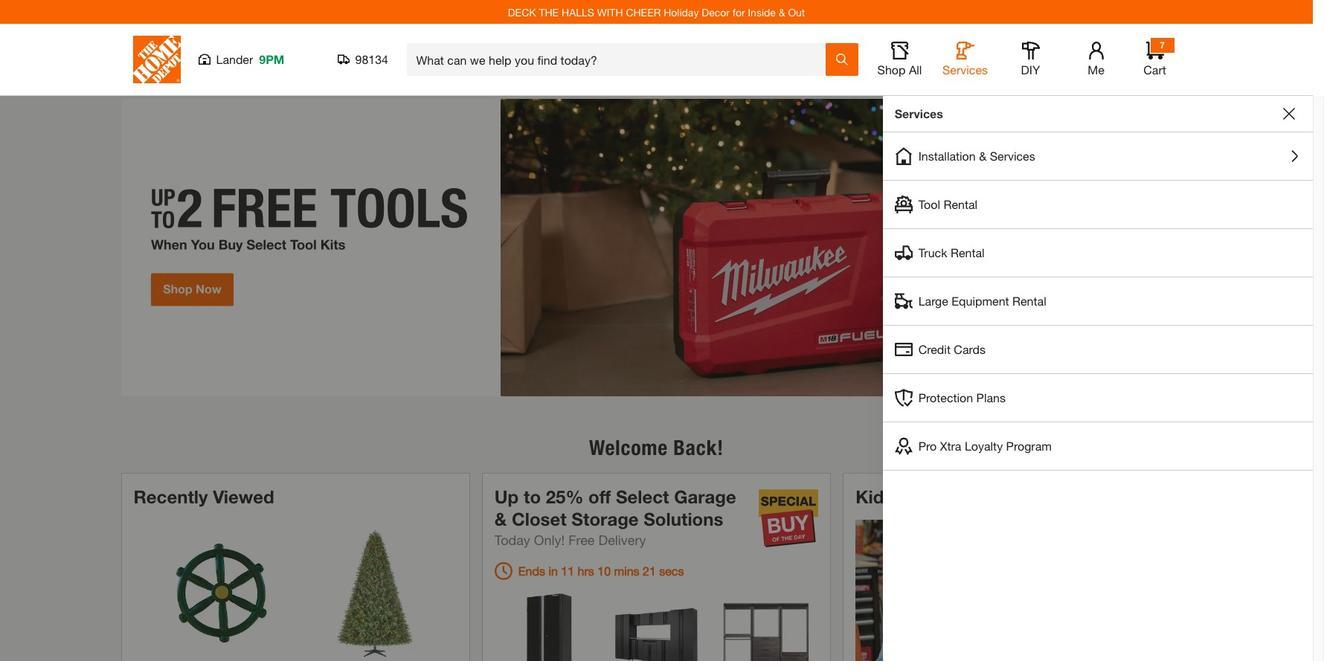 Task type: locate. For each thing, give the bounding box(es) containing it.
services inside services button
[[943, 62, 988, 77]]

me button
[[1073, 42, 1120, 77]]

services down all
[[895, 106, 943, 121]]

services
[[943, 62, 988, 77], [895, 106, 943, 121], [990, 149, 1035, 163]]

equipment
[[952, 294, 1009, 308]]

in left 11
[[549, 564, 558, 578]]

installation & services button
[[883, 132, 1313, 180]]

2 vertical spatial rental
[[1013, 294, 1047, 308]]

in right back
[[1082, 487, 1097, 508]]

large
[[919, 294, 948, 308]]

in
[[1082, 487, 1097, 508], [549, 564, 558, 578]]

welcome
[[589, 435, 668, 461]]

rental for truck rental
[[951, 246, 985, 260]]

pro xtra loyalty program link
[[883, 423, 1313, 470]]

up to 25% off select garage & closet storage solutions today only! free delivery
[[495, 487, 736, 548]]

0 vertical spatial services
[[943, 62, 988, 77]]

7
[[1160, 39, 1165, 51]]

credit cards
[[919, 342, 986, 356]]

1 vertical spatial services
[[895, 106, 943, 121]]

rental inside tool rental 'link'
[[944, 197, 978, 211]]

for
[[733, 6, 745, 18]]

0 vertical spatial &
[[779, 6, 785, 18]]

tool rental link
[[883, 181, 1313, 228]]

installation
[[919, 149, 976, 163]]

&
[[779, 6, 785, 18], [979, 149, 987, 163], [495, 509, 507, 530]]

lander
[[216, 52, 253, 66]]

ships wheel image
[[151, 523, 292, 661]]

1 vertical spatial &
[[979, 149, 987, 163]]

menu
[[883, 132, 1313, 471]]

rental right tool
[[944, 197, 978, 211]]

tool rental
[[919, 197, 978, 211]]

garage
[[674, 487, 736, 508]]

rental inside truck rental 'link'
[[951, 246, 985, 260]]

& down up
[[495, 509, 507, 530]]

kids workshops are back in store
[[856, 487, 1148, 508]]

rental
[[944, 197, 978, 211], [951, 246, 985, 260], [1013, 294, 1047, 308]]

welcome back!
[[589, 435, 724, 461]]

truck rental link
[[883, 229, 1313, 277]]

& right installation
[[979, 149, 987, 163]]

0 horizontal spatial &
[[495, 509, 507, 530]]

store
[[1102, 487, 1148, 508]]

tool
[[919, 197, 940, 211]]

kids workshops image
[[856, 520, 1180, 661]]

ends
[[518, 564, 545, 578]]

cards
[[954, 342, 986, 356]]

the
[[539, 6, 559, 18]]

plans
[[977, 391, 1006, 405]]

garage cabinets & workbenches product image image
[[502, 592, 595, 661]]

25%
[[546, 487, 584, 508]]

1 vertical spatial rental
[[951, 246, 985, 260]]

1 horizontal spatial in
[[1082, 487, 1097, 508]]

mins
[[614, 564, 640, 578]]

& inside button
[[979, 149, 987, 163]]

0 vertical spatial rental
[[944, 197, 978, 211]]

& left out
[[779, 6, 785, 18]]

rental right truck
[[951, 246, 985, 260]]

ends in 11 hrs 10 mins 21 secs
[[518, 564, 684, 578]]

storage
[[572, 509, 639, 530]]

diy button
[[1007, 42, 1055, 77]]

hrs
[[578, 564, 594, 578]]

cheer
[[626, 6, 661, 18]]

9 ft. pre-lit led westwood fir artificial christmas tree with 800 warm white micro fairy lights image
[[304, 523, 445, 661]]

image for 30nov2023-hp-bau-mw44-45 image
[[121, 99, 1192, 397]]

decor
[[702, 6, 730, 18]]

2 vertical spatial &
[[495, 509, 507, 530]]

& inside up to 25% off select garage & closet storage solutions today only! free delivery
[[495, 509, 507, 530]]

5
[[1146, 407, 1154, 424]]

deck the halls with cheer holiday decor for inside & out link
[[508, 6, 805, 18]]

rental right equipment
[[1013, 294, 1047, 308]]

What can we help you find today? search field
[[416, 44, 825, 75]]

deck
[[508, 6, 536, 18]]

truck
[[919, 246, 948, 260]]

cart
[[1144, 62, 1166, 77]]

2 vertical spatial services
[[990, 149, 1035, 163]]

menu containing installation & services
[[883, 132, 1313, 471]]

rental for tool rental
[[944, 197, 978, 211]]

services right all
[[943, 62, 988, 77]]

1 vertical spatial in
[[549, 564, 558, 578]]

up
[[495, 487, 519, 508]]

garage storage systems & accessories product image image
[[610, 592, 703, 661]]

2 horizontal spatial &
[[979, 149, 987, 163]]

truck rental
[[919, 246, 985, 260]]

services right installation
[[990, 149, 1035, 163]]

to
[[524, 487, 541, 508]]

1 horizontal spatial &
[[779, 6, 785, 18]]

out
[[788, 6, 805, 18]]



Task type: vqa. For each thing, say whether or not it's contained in the screenshot.
Store
yes



Task type: describe. For each thing, give the bounding box(es) containing it.
workshops
[[899, 487, 995, 508]]

back!
[[674, 435, 724, 461]]

solutions
[[644, 509, 723, 530]]

free delivery
[[569, 532, 646, 548]]

shop
[[878, 62, 906, 77]]

select
[[616, 487, 669, 508]]

are
[[1000, 487, 1029, 508]]

1
[[1134, 407, 1142, 424]]

cart 7
[[1144, 39, 1166, 77]]

drawer close image
[[1283, 108, 1295, 120]]

protection
[[919, 391, 973, 405]]

kids
[[856, 487, 894, 508]]

lander 9pm
[[216, 52, 285, 66]]

inside
[[748, 6, 776, 18]]

services inside installation & services button
[[990, 149, 1035, 163]]

deck the halls with cheer holiday decor for inside & out
[[508, 6, 805, 18]]

protection plans link
[[883, 374, 1313, 422]]

0 horizontal spatial in
[[549, 564, 558, 578]]

10
[[598, 564, 611, 578]]

protection plans
[[919, 391, 1006, 405]]

diy
[[1021, 62, 1040, 77]]

with
[[597, 6, 623, 18]]

closet storage systems product image image
[[718, 592, 811, 661]]

1 / 5
[[1134, 407, 1154, 424]]

recently viewed
[[134, 487, 274, 508]]

9pm
[[259, 52, 285, 66]]

98134
[[355, 52, 388, 66]]

large equipment rental link
[[883, 278, 1313, 325]]

xtra
[[940, 439, 962, 453]]

special buy logo image
[[759, 489, 819, 548]]

services button
[[942, 42, 989, 77]]

halls
[[562, 6, 594, 18]]

credit cards link
[[883, 326, 1313, 373]]

the home depot logo image
[[133, 36, 180, 83]]

shop all
[[878, 62, 922, 77]]

installation & services
[[919, 149, 1035, 163]]

me
[[1088, 62, 1105, 77]]

98134 button
[[337, 52, 389, 67]]

all
[[909, 62, 922, 77]]

secs
[[659, 564, 684, 578]]

credit
[[919, 342, 951, 356]]

pro xtra loyalty program
[[919, 439, 1052, 453]]

pro
[[919, 439, 937, 453]]

back
[[1034, 487, 1077, 508]]

today only!
[[495, 532, 565, 548]]

/
[[1142, 407, 1146, 424]]

off
[[589, 487, 611, 508]]

0 vertical spatial in
[[1082, 487, 1097, 508]]

recently
[[134, 487, 208, 508]]

feedback link image
[[1304, 251, 1324, 332]]

program
[[1006, 439, 1052, 453]]

holiday
[[664, 6, 699, 18]]

large equipment rental
[[919, 294, 1047, 308]]

rental inside the large equipment rental link
[[1013, 294, 1047, 308]]

closet
[[512, 509, 567, 530]]

viewed
[[213, 487, 274, 508]]

11
[[561, 564, 574, 578]]

shop all button
[[876, 42, 924, 77]]

21
[[643, 564, 656, 578]]

loyalty
[[965, 439, 1003, 453]]



